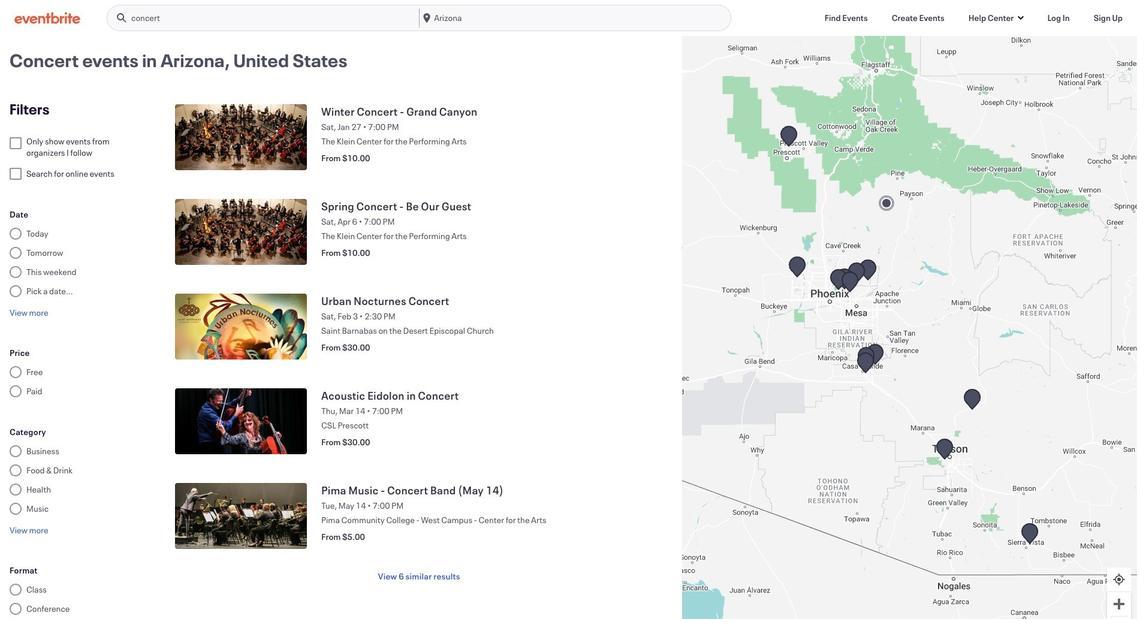 Task type: locate. For each thing, give the bounding box(es) containing it.
view more element
[[10, 307, 48, 318], [10, 524, 48, 536]]

acoustic eidolon in concert primary image image
[[175, 388, 307, 454]]

1 view more element from the top
[[10, 307, 48, 318]]

create events element
[[892, 12, 945, 24]]

2 view more element from the top
[[10, 524, 48, 536]]

sign up element
[[1094, 12, 1123, 24]]

1 vertical spatial view more element
[[10, 524, 48, 536]]

0 vertical spatial view more element
[[10, 307, 48, 318]]



Task type: vqa. For each thing, say whether or not it's contained in the screenshot.
ORGANIZE "link"
no



Task type: describe. For each thing, give the bounding box(es) containing it.
find events element
[[825, 12, 868, 24]]

pima music - concert band (may 14) primary image image
[[175, 483, 307, 549]]

spring concert - be our guest primary image image
[[175, 199, 307, 265]]

log in element
[[1047, 12, 1070, 24]]

urban nocturnes concert primary image image
[[175, 294, 307, 360]]

map region
[[682, 36, 1137, 619]]

winter concert - grand canyon primary image image
[[175, 104, 307, 170]]

eventbrite image
[[14, 12, 80, 24]]



